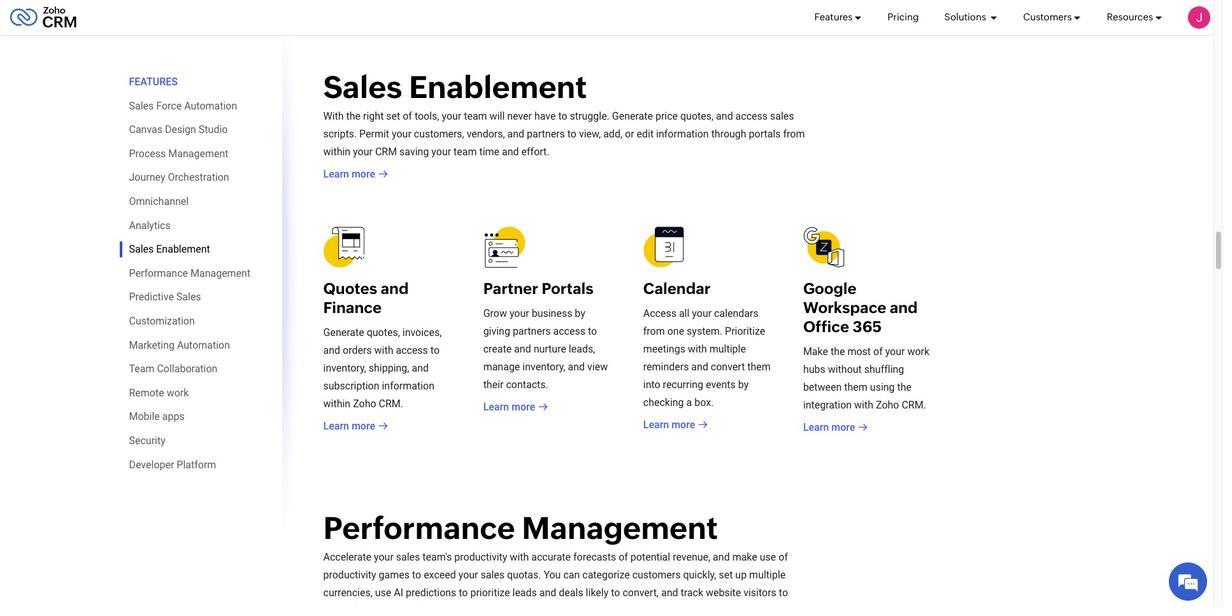 Task type: locate. For each thing, give the bounding box(es) containing it.
0 horizontal spatial convert
[[323, 605, 357, 608]]

set right "right"
[[386, 110, 400, 122]]

and right "workspace"
[[890, 299, 918, 316]]

with up quotas.
[[510, 552, 529, 564]]

1 vertical spatial multiple
[[749, 570, 786, 582]]

productivity up currencies,
[[323, 570, 376, 582]]

with down system.
[[688, 343, 707, 355]]

2 within from the top
[[323, 398, 351, 410]]

giving
[[483, 325, 510, 337]]

0 vertical spatial work
[[908, 346, 930, 358]]

1 vertical spatial within
[[323, 398, 351, 410]]

1 horizontal spatial access
[[553, 325, 585, 337]]

revenue,
[[673, 552, 710, 564]]

1 horizontal spatial by
[[738, 379, 749, 391]]

by inside access all your calendars from one system. prioritize meetings with multiple reminders and convert them into recurring events by checking a box.
[[738, 379, 749, 391]]

access inside the sales enablement with the right set of tools, your team will never have to struggle. generate price quotes, and access sales scripts. permit your customers, vendors, and partners to view, add, or edit information through portals from within your crm saving your team time and effort.
[[736, 110, 768, 122]]

with inside access all your calendars from one system. prioritize meetings with multiple reminders and convert them into recurring events by checking a box.
[[688, 343, 707, 355]]

1 horizontal spatial productivity
[[454, 552, 507, 564]]

process management
[[129, 148, 228, 160]]

0 vertical spatial within
[[323, 146, 351, 158]]

your inside grow your business by giving partners access to create and nurture leads, manage inventory, and view their contacts.
[[510, 307, 529, 320]]

inventory,
[[523, 361, 566, 373], [323, 362, 366, 374]]

1 vertical spatial convert
[[323, 605, 357, 608]]

and down never at top left
[[508, 128, 524, 140]]

likely
[[586, 587, 609, 600]]

1 vertical spatial enablement
[[156, 243, 210, 256]]

0 vertical spatial sales
[[770, 110, 794, 122]]

1 horizontal spatial convert
[[711, 361, 745, 373]]

2 vertical spatial access
[[396, 344, 428, 356]]

1 vertical spatial quotes,
[[367, 327, 400, 339]]

management up forecasts
[[522, 511, 718, 547]]

2 vertical spatial sales
[[481, 570, 505, 582]]

developer
[[129, 459, 174, 471]]

0 vertical spatial from
[[783, 128, 805, 140]]

the up without
[[831, 346, 845, 358]]

sales down analytics
[[129, 243, 154, 256]]

the right using
[[897, 381, 912, 393]]

to left 'view,'
[[568, 128, 577, 140]]

use right make
[[760, 552, 776, 564]]

productivity up prioritize
[[454, 552, 507, 564]]

work right most
[[908, 346, 930, 358]]

generate up orders
[[323, 327, 364, 339]]

with inside generate quotes, invoices, and orders with access to inventory, shipping, and subscription information within
[[374, 344, 393, 356]]

security
[[129, 435, 166, 447]]

0 vertical spatial automation
[[184, 100, 237, 112]]

with up shipping,
[[374, 344, 393, 356]]

0 vertical spatial generate
[[612, 110, 653, 122]]

management for process management
[[168, 148, 228, 160]]

james peterson image
[[1188, 6, 1211, 29]]

enablement for sales enablement with the right set of tools, your team will never have to struggle. generate price quotes, and access sales scripts. permit your customers, vendors, and partners to view, add, or edit information through portals from within your crm saving your team time and effort.
[[409, 69, 587, 105]]

by
[[575, 307, 585, 320], [738, 379, 749, 391]]

generate inside generate quotes, invoices, and orders with access to inventory, shipping, and subscription information within
[[323, 327, 364, 339]]

learn more down subscription
[[323, 420, 375, 432]]

predictive
[[129, 291, 174, 303]]

and right "create"
[[514, 343, 531, 355]]

learn more for partner
[[483, 401, 535, 413]]

convert inside access all your calendars from one system. prioritize meetings with multiple reminders and convert them into recurring events by checking a box.
[[711, 361, 745, 373]]

learn more down checking
[[643, 419, 695, 431]]

more down "a"
[[672, 419, 695, 431]]

zoho crm.
[[353, 398, 403, 410], [876, 399, 926, 411]]

0 vertical spatial the
[[346, 110, 361, 122]]

learn for quotes
[[323, 420, 349, 432]]

your right grow
[[510, 307, 529, 320]]

learn down integration
[[803, 421, 829, 434]]

and right quotes
[[381, 280, 409, 297]]

2 horizontal spatial sales
[[770, 110, 794, 122]]

learn down checking
[[643, 419, 669, 431]]

journey orchestration
[[129, 172, 229, 184]]

1 horizontal spatial zoho crm.
[[876, 399, 926, 411]]

can
[[563, 570, 580, 582]]

to up leads,
[[588, 325, 597, 337]]

add,
[[603, 128, 623, 140]]

quotes, inside the sales enablement with the right set of tools, your team will never have to struggle. generate price quotes, and access sales scripts. permit your customers, vendors, and partners to view, add, or edit information through portals from within your crm saving your team time and effort.
[[680, 110, 714, 122]]

sales inside the sales enablement with the right set of tools, your team will never have to struggle. generate price quotes, and access sales scripts. permit your customers, vendors, and partners to view, add, or edit information through portals from within your crm saving your team time and effort.
[[323, 69, 402, 105]]

0 vertical spatial management
[[168, 148, 228, 160]]

1 vertical spatial generate
[[323, 327, 364, 339]]

1 horizontal spatial use
[[760, 552, 776, 564]]

0 horizontal spatial multiple
[[710, 343, 746, 355]]

forecasts
[[573, 552, 616, 564]]

1 vertical spatial information
[[382, 380, 435, 392]]

more down contacts.
[[512, 401, 535, 413]]

sales up "right"
[[323, 69, 402, 105]]

1 horizontal spatial inventory,
[[523, 361, 566, 373]]

inventory, up subscription
[[323, 362, 366, 374]]

set inside performance management accelerate your sales team's productivity with accurate forecasts of potential revenue, and make use of productivity games to exceed your sales quotas. you can categorize customers quickly, set up multiple currencies, use ai predictions to prioritize leads and deals likely to convert, and track website visitors to convert more prospects.
[[719, 570, 733, 582]]

solutions
[[945, 12, 988, 23]]

crm. down shuffling on the bottom right of page
[[902, 399, 926, 411]]

more down currencies,
[[360, 605, 383, 608]]

within down subscription
[[323, 398, 351, 410]]

calendar
[[643, 280, 711, 297]]

0 horizontal spatial generate
[[323, 327, 364, 339]]

0 horizontal spatial use
[[375, 587, 391, 600]]

1 vertical spatial partners
[[513, 325, 551, 337]]

and inside quotes and finance
[[381, 280, 409, 297]]

0 vertical spatial quotes,
[[680, 110, 714, 122]]

0 horizontal spatial access
[[396, 344, 428, 356]]

your
[[442, 110, 461, 122], [392, 128, 411, 140], [353, 146, 373, 158], [432, 146, 451, 158], [510, 307, 529, 320], [692, 307, 712, 320], [885, 346, 905, 358], [374, 552, 394, 564], [459, 570, 478, 582]]

zoho crm. down using
[[876, 399, 926, 411]]

productivity
[[454, 552, 507, 564], [323, 570, 376, 582]]

0 vertical spatial enablement
[[409, 69, 587, 105]]

access down 'invoices,'
[[396, 344, 428, 356]]

access inside generate quotes, invoices, and orders with access to inventory, shipping, and subscription information within
[[396, 344, 428, 356]]

management up orchestration at the left of page
[[168, 148, 228, 160]]

and left make
[[713, 552, 730, 564]]

1 horizontal spatial information
[[656, 128, 709, 140]]

with inside make the most of your work hubs without shuffling between them using the integration with
[[854, 399, 874, 411]]

within down scripts.
[[323, 146, 351, 158]]

inventory, down nurture
[[523, 361, 566, 373]]

0 vertical spatial use
[[760, 552, 776, 564]]

access for partner portals
[[553, 325, 585, 337]]

0 horizontal spatial inventory,
[[323, 362, 366, 374]]

quotes and finance
[[323, 280, 409, 316]]

force
[[156, 100, 182, 112]]

enablement up performance management
[[156, 243, 210, 256]]

1 vertical spatial access
[[553, 325, 585, 337]]

0 vertical spatial access
[[736, 110, 768, 122]]

from
[[783, 128, 805, 140], [643, 325, 665, 337]]

tools,
[[415, 110, 439, 122]]

1 vertical spatial from
[[643, 325, 665, 337]]

0 vertical spatial team
[[464, 110, 487, 122]]

make the most of your work hubs without shuffling between them using the integration with
[[803, 346, 930, 411]]

0 vertical spatial multiple
[[710, 343, 746, 355]]

crm.
[[379, 398, 403, 410], [902, 399, 926, 411]]

1 vertical spatial by
[[738, 379, 749, 391]]

zoho crm. down subscription
[[353, 398, 403, 410]]

1 horizontal spatial quotes,
[[680, 110, 714, 122]]

zoho for google workspace and office 365
[[876, 399, 899, 411]]

0 vertical spatial convert
[[711, 361, 745, 373]]

leads,
[[569, 343, 595, 355]]

1 vertical spatial automation
[[177, 339, 230, 351]]

automation up collaboration
[[177, 339, 230, 351]]

management down sales enablement
[[190, 267, 251, 280]]

by right events
[[738, 379, 749, 391]]

apps
[[162, 411, 185, 423]]

menu shadow image
[[282, 0, 301, 543]]

learn more link for google
[[803, 420, 868, 435]]

more
[[352, 168, 375, 180], [512, 401, 535, 413], [672, 419, 695, 431], [352, 420, 375, 432], [832, 421, 855, 434], [360, 605, 383, 608]]

0 horizontal spatial zoho crm.
[[353, 398, 403, 410]]

convert up events
[[711, 361, 745, 373]]

0 horizontal spatial crm.
[[379, 398, 403, 410]]

0 horizontal spatial set
[[386, 110, 400, 122]]

visitors
[[744, 587, 777, 600]]

learn more link down subscription
[[323, 419, 388, 434]]

enablement up the will
[[409, 69, 587, 105]]

resources
[[1107, 12, 1153, 23]]

1 horizontal spatial zoho
[[876, 399, 899, 411]]

them inside make the most of your work hubs without shuffling between them using the integration with
[[844, 381, 868, 393]]

1 horizontal spatial set
[[719, 570, 733, 582]]

more for google workspace and office 365
[[832, 421, 855, 434]]

2 horizontal spatial access
[[736, 110, 768, 122]]

set inside the sales enablement with the right set of tools, your team will never have to struggle. generate price quotes, and access sales scripts. permit your customers, vendors, and partners to view, add, or edit information through portals from within your crm saving your team time and effort.
[[386, 110, 400, 122]]

view
[[587, 361, 608, 373]]

work inside make the most of your work hubs without shuffling between them using the integration with
[[908, 346, 930, 358]]

1 horizontal spatial work
[[908, 346, 930, 358]]

team left time
[[454, 146, 477, 158]]

more down integration
[[832, 421, 855, 434]]

1 horizontal spatial enablement
[[409, 69, 587, 105]]

0 horizontal spatial from
[[643, 325, 665, 337]]

inventory, inside grow your business by giving partners access to create and nurture leads, manage inventory, and view their contacts.
[[523, 361, 566, 373]]

team collaboration
[[129, 363, 218, 375]]

sales
[[323, 69, 402, 105], [129, 100, 154, 112], [129, 243, 154, 256], [176, 291, 201, 303]]

learn down subscription
[[323, 420, 349, 432]]

convert
[[711, 361, 745, 373], [323, 605, 357, 608]]

multiple
[[710, 343, 746, 355], [749, 570, 786, 582]]

your up prioritize
[[459, 570, 478, 582]]

inventory, inside generate quotes, invoices, and orders with access to inventory, shipping, and subscription information within
[[323, 362, 366, 374]]

events
[[706, 379, 736, 391]]

partners up nurture
[[513, 325, 551, 337]]

generate
[[612, 110, 653, 122], [323, 327, 364, 339]]

sales inside the sales enablement with the right set of tools, your team will never have to struggle. generate price quotes, and access sales scripts. permit your customers, vendors, and partners to view, add, or edit information through portals from within your crm saving your team time and effort.
[[770, 110, 794, 122]]

them down prioritize
[[748, 361, 771, 373]]

1 vertical spatial set
[[719, 570, 733, 582]]

0 horizontal spatial sales
[[396, 552, 420, 564]]

generate inside the sales enablement with the right set of tools, your team will never have to struggle. generate price quotes, and access sales scripts. permit your customers, vendors, and partners to view, add, or edit information through portals from within your crm saving your team time and effort.
[[612, 110, 653, 122]]

more for quotes and finance
[[352, 420, 375, 432]]

quotes, up orders
[[367, 327, 400, 339]]

time
[[479, 146, 500, 158]]

learn for google
[[803, 421, 829, 434]]

zoho for quotes and finance
[[353, 398, 376, 410]]

0 horizontal spatial the
[[346, 110, 361, 122]]

1 horizontal spatial from
[[783, 128, 805, 140]]

of inside the sales enablement with the right set of tools, your team will never have to struggle. generate price quotes, and access sales scripts. permit your customers, vendors, and partners to view, add, or edit information through portals from within your crm saving your team time and effort.
[[403, 110, 412, 122]]

google workspace and office 365
[[803, 280, 918, 335]]

access inside grow your business by giving partners access to create and nurture leads, manage inventory, and view their contacts.
[[553, 325, 585, 337]]

of
[[403, 110, 412, 122], [874, 346, 883, 358], [619, 552, 628, 564], [779, 552, 788, 564]]

1 within from the top
[[323, 146, 351, 158]]

learn more link for partner
[[483, 400, 548, 415]]

quotes, right price
[[680, 110, 714, 122]]

1 horizontal spatial generate
[[612, 110, 653, 122]]

learn more down scripts.
[[323, 168, 375, 180]]

from inside the sales enablement with the right set of tools, your team will never have to struggle. generate price quotes, and access sales scripts. permit your customers, vendors, and partners to view, add, or edit information through portals from within your crm saving your team time and effort.
[[783, 128, 805, 140]]

learn more down integration
[[803, 421, 855, 434]]

of right most
[[874, 346, 883, 358]]

reminders
[[643, 361, 689, 373]]

learn more down their at the left of the page
[[483, 401, 535, 413]]

features link
[[815, 0, 862, 35]]

and left orders
[[323, 344, 340, 356]]

create
[[483, 343, 512, 355]]

multiple inside access all your calendars from one system. prioritize meetings with multiple reminders and convert them into recurring events by checking a box.
[[710, 343, 746, 355]]

0 horizontal spatial productivity
[[323, 570, 376, 582]]

multiple inside performance management accelerate your sales team's productivity with accurate forecasts of potential revenue, and make use of productivity games to exceed your sales quotas. you can categorize customers quickly, set up multiple currencies, use ai predictions to prioritize leads and deals likely to convert, and track website visitors to convert more prospects.
[[749, 570, 786, 582]]

1 vertical spatial the
[[831, 346, 845, 358]]

portals
[[749, 128, 781, 140]]

0 horizontal spatial zoho
[[353, 398, 376, 410]]

from right portals in the right of the page
[[783, 128, 805, 140]]

zoho down subscription
[[353, 398, 376, 410]]

1 vertical spatial management
[[190, 267, 251, 280]]

sales for sales enablement
[[129, 243, 154, 256]]

predictive sales
[[129, 291, 201, 303]]

management
[[168, 148, 228, 160], [190, 267, 251, 280], [522, 511, 718, 547]]

performance up the 'team's'
[[323, 511, 515, 547]]

zoho crm logo image
[[10, 4, 77, 32]]

office
[[803, 318, 849, 335]]

of right make
[[779, 552, 788, 564]]

1 horizontal spatial performance
[[323, 511, 515, 547]]

sales up canvas
[[129, 100, 154, 112]]

access
[[643, 307, 677, 320]]

struggle.
[[570, 110, 610, 122]]

sales up prioritize
[[481, 570, 505, 582]]

2 horizontal spatial the
[[897, 381, 912, 393]]

0 horizontal spatial them
[[748, 361, 771, 373]]

information down price
[[656, 128, 709, 140]]

process
[[129, 148, 166, 160]]

through
[[711, 128, 746, 140]]

canvas
[[129, 124, 162, 136]]

within inside generate quotes, invoices, and orders with access to inventory, shipping, and subscription information within
[[323, 398, 351, 410]]

orders
[[343, 344, 372, 356]]

information inside generate quotes, invoices, and orders with access to inventory, shipping, and subscription information within
[[382, 380, 435, 392]]

with down using
[[854, 399, 874, 411]]

a
[[687, 397, 692, 409]]

within
[[323, 146, 351, 158], [323, 398, 351, 410]]

your right all
[[692, 307, 712, 320]]

1 horizontal spatial crm.
[[902, 399, 926, 411]]

features
[[815, 12, 853, 23]]

set left the up
[[719, 570, 733, 582]]

and inside the google workspace and office 365
[[890, 299, 918, 316]]

developer platform
[[129, 459, 216, 471]]

sales up portals in the right of the page
[[770, 110, 794, 122]]

zoho down using
[[876, 399, 899, 411]]

1 vertical spatial performance
[[323, 511, 515, 547]]

0 horizontal spatial work
[[167, 387, 189, 399]]

calendars
[[714, 307, 759, 320]]

orchestration
[[168, 172, 229, 184]]

more down subscription
[[352, 420, 375, 432]]

performance inside performance management accelerate your sales team's productivity with accurate forecasts of potential revenue, and make use of productivity games to exceed your sales quotas. you can categorize customers quickly, set up multiple currencies, use ai predictions to prioritize leads and deals likely to convert, and track website visitors to convert more prospects.
[[323, 511, 515, 547]]

management inside performance management accelerate your sales team's productivity with accurate forecasts of potential revenue, and make use of productivity games to exceed your sales quotas. you can categorize customers quickly, set up multiple currencies, use ai predictions to prioritize leads and deals likely to convert, and track website visitors to convert more prospects.
[[522, 511, 718, 547]]

sales up games
[[396, 552, 420, 564]]

to inside grow your business by giving partners access to create and nurture leads, manage inventory, and view their contacts.
[[588, 325, 597, 337]]

the right with
[[346, 110, 361, 122]]

access all your calendars from one system. prioritize meetings with multiple reminders and convert them into recurring events by checking a box.
[[643, 307, 771, 409]]

of left tools,
[[403, 110, 412, 122]]

crm. down shipping,
[[379, 398, 403, 410]]

accurate
[[532, 552, 571, 564]]

shuffling
[[864, 363, 904, 376]]

0 horizontal spatial performance
[[129, 267, 188, 280]]

0 vertical spatial by
[[575, 307, 585, 320]]

2 vertical spatial management
[[522, 511, 718, 547]]

partners down have
[[527, 128, 565, 140]]

work up apps
[[167, 387, 189, 399]]

vendors,
[[467, 128, 505, 140]]

1 vertical spatial them
[[844, 381, 868, 393]]

your up shuffling on the bottom right of page
[[885, 346, 905, 358]]

0 vertical spatial performance
[[129, 267, 188, 280]]

learn more link down integration
[[803, 420, 868, 435]]

you
[[544, 570, 561, 582]]

features
[[129, 76, 178, 88]]

management for performance management accelerate your sales team's productivity with accurate forecasts of potential revenue, and make use of productivity games to exceed your sales quotas. you can categorize customers quickly, set up multiple currencies, use ai predictions to prioritize leads and deals likely to convert, and track website visitors to convert more prospects.
[[522, 511, 718, 547]]

performance up the predictive sales
[[129, 267, 188, 280]]

0 horizontal spatial quotes,
[[367, 327, 400, 339]]

1 horizontal spatial multiple
[[749, 570, 786, 582]]

0 vertical spatial set
[[386, 110, 400, 122]]

to inside generate quotes, invoices, and orders with access to inventory, shipping, and subscription information within
[[431, 344, 440, 356]]

1 horizontal spatial them
[[844, 381, 868, 393]]

exceed
[[424, 570, 456, 582]]

0 horizontal spatial information
[[382, 380, 435, 392]]

grow your business by giving partners access to create and nurture leads, manage inventory, and view their contacts.
[[483, 307, 608, 391]]

customers,
[[414, 128, 464, 140]]

canvas design studio
[[129, 124, 228, 136]]

between
[[803, 381, 842, 393]]

0 horizontal spatial enablement
[[156, 243, 210, 256]]

shipping,
[[369, 362, 409, 374]]

enablement inside the sales enablement with the right set of tools, your team will never have to struggle. generate price quotes, and access sales scripts. permit your customers, vendors, and partners to view, add, or edit information through portals from within your crm saving your team time and effort.
[[409, 69, 587, 105]]

0 horizontal spatial by
[[575, 307, 585, 320]]

enablement
[[409, 69, 587, 105], [156, 243, 210, 256]]

them down without
[[844, 381, 868, 393]]

hubs
[[803, 363, 826, 376]]

0 vertical spatial them
[[748, 361, 771, 373]]

information down shipping,
[[382, 380, 435, 392]]

sales
[[770, 110, 794, 122], [396, 552, 420, 564], [481, 570, 505, 582]]

0 vertical spatial information
[[656, 128, 709, 140]]

0 vertical spatial partners
[[527, 128, 565, 140]]

effort.
[[522, 146, 550, 158]]

1 vertical spatial sales
[[396, 552, 420, 564]]

contacts.
[[506, 379, 548, 391]]



Task type: vqa. For each thing, say whether or not it's contained in the screenshot.
bottommost multiple
yes



Task type: describe. For each thing, give the bounding box(es) containing it.
solutions link
[[945, 0, 998, 35]]

more inside performance management accelerate your sales team's productivity with accurate forecasts of potential revenue, and make use of productivity games to exceed your sales quotas. you can categorize customers quickly, set up multiple currencies, use ai predictions to prioritize leads and deals likely to convert, and track website visitors to convert more prospects.
[[360, 605, 383, 608]]

pricing link
[[888, 0, 919, 35]]

them inside access all your calendars from one system. prioritize meetings with multiple reminders and convert them into recurring events by checking a box.
[[748, 361, 771, 373]]

zoho crm. for google workspace and office 365
[[876, 399, 926, 411]]

1 vertical spatial productivity
[[323, 570, 376, 582]]

generate quotes, invoices, and orders with access to inventory, shipping, and subscription information within
[[323, 327, 442, 410]]

or
[[625, 128, 634, 140]]

partners inside the sales enablement with the right set of tools, your team will never have to struggle. generate price quotes, and access sales scripts. permit your customers, vendors, and partners to view, add, or edit information through portals from within your crm saving your team time and effort.
[[527, 128, 565, 140]]

and right time
[[502, 146, 519, 158]]

more for partner portals
[[512, 401, 535, 413]]

platform
[[177, 459, 216, 471]]

their
[[483, 379, 504, 391]]

more for calendar
[[672, 419, 695, 431]]

1 vertical spatial work
[[167, 387, 189, 399]]

leads
[[513, 587, 537, 600]]

management for performance management
[[190, 267, 251, 280]]

team's
[[423, 552, 452, 564]]

your down customers,
[[432, 146, 451, 158]]

by inside grow your business by giving partners access to create and nurture leads, manage inventory, and view their contacts.
[[575, 307, 585, 320]]

convert,
[[623, 587, 659, 600]]

and up through
[[716, 110, 733, 122]]

manage
[[483, 361, 520, 373]]

your up saving
[[392, 128, 411, 140]]

up
[[735, 570, 747, 582]]

will
[[490, 110, 505, 122]]

customization
[[129, 315, 195, 327]]

learn down scripts.
[[323, 168, 349, 180]]

view,
[[579, 128, 601, 140]]

information inside the sales enablement with the right set of tools, your team will never have to struggle. generate price quotes, and access sales scripts. permit your customers, vendors, and partners to view, add, or edit information through portals from within your crm saving your team time and effort.
[[656, 128, 709, 140]]

to right have
[[558, 110, 567, 122]]

grow
[[483, 307, 507, 320]]

website
[[706, 587, 741, 600]]

most
[[848, 346, 871, 358]]

sales for sales force automation
[[129, 100, 154, 112]]

make
[[732, 552, 757, 564]]

design
[[165, 124, 196, 136]]

mobile apps
[[129, 411, 185, 423]]

from inside access all your calendars from one system. prioritize meetings with multiple reminders and convert them into recurring events by checking a box.
[[643, 325, 665, 337]]

crm
[[375, 146, 397, 158]]

1 horizontal spatial the
[[831, 346, 845, 358]]

learn more for quotes
[[323, 420, 375, 432]]

crm. for quotes and finance
[[379, 398, 403, 410]]

sales for sales enablement with the right set of tools, your team will never have to struggle. generate price quotes, and access sales scripts. permit your customers, vendors, and partners to view, add, or edit information through portals from within your crm saving your team time and effort.
[[323, 69, 402, 105]]

more down crm
[[352, 168, 375, 180]]

learn more link down checking
[[643, 418, 708, 433]]

to right the likely
[[611, 587, 620, 600]]

finance
[[323, 299, 382, 316]]

never
[[507, 110, 532, 122]]

enablement for sales enablement
[[156, 243, 210, 256]]

right
[[363, 110, 384, 122]]

365
[[853, 318, 882, 335]]

the inside the sales enablement with the right set of tools, your team will never have to struggle. generate price quotes, and access sales scripts. permit your customers, vendors, and partners to view, add, or edit information through portals from within your crm saving your team time and effort.
[[346, 110, 361, 122]]

partner
[[483, 280, 538, 297]]

make
[[803, 346, 828, 358]]

your inside make the most of your work hubs without shuffling between them using the integration with
[[885, 346, 905, 358]]

meetings
[[643, 343, 685, 355]]

learn more link for quotes
[[323, 419, 388, 434]]

box.
[[695, 397, 714, 409]]

performance management
[[129, 267, 251, 280]]

games
[[379, 570, 410, 582]]

categorize
[[582, 570, 630, 582]]

within inside the sales enablement with the right set of tools, your team will never have to struggle. generate price quotes, and access sales scripts. permit your customers, vendors, and partners to view, add, or edit information through portals from within your crm saving your team time and effort.
[[323, 146, 351, 158]]

1 vertical spatial use
[[375, 587, 391, 600]]

predictions
[[406, 587, 456, 600]]

ai
[[394, 587, 403, 600]]

using
[[870, 381, 895, 393]]

prioritize
[[725, 325, 765, 337]]

your up customers,
[[442, 110, 461, 122]]

recurring
[[663, 379, 703, 391]]

scripts.
[[323, 128, 357, 140]]

learn more link down crm
[[323, 167, 388, 182]]

customers
[[632, 570, 681, 582]]

of up categorize
[[619, 552, 628, 564]]

without
[[828, 363, 862, 376]]

currencies,
[[323, 587, 373, 600]]

partners inside grow your business by giving partners access to create and nurture leads, manage inventory, and view their contacts.
[[513, 325, 551, 337]]

all
[[679, 307, 690, 320]]

with inside performance management accelerate your sales team's productivity with accurate forecasts of potential revenue, and make use of productivity games to exceed your sales quotas. you can categorize customers quickly, set up multiple currencies, use ai predictions to prioritize leads and deals likely to convert, and track website visitors to convert more prospects.
[[510, 552, 529, 564]]

0 vertical spatial productivity
[[454, 552, 507, 564]]

prospects.
[[386, 605, 434, 608]]

analytics
[[129, 220, 171, 232]]

into
[[643, 379, 660, 391]]

your inside access all your calendars from one system. prioritize meetings with multiple reminders and convert them into recurring events by checking a box.
[[692, 307, 712, 320]]

convert inside performance management accelerate your sales team's productivity with accurate forecasts of potential revenue, and make use of productivity games to exceed your sales quotas. you can categorize customers quickly, set up multiple currencies, use ai predictions to prioritize leads and deals likely to convert, and track website visitors to convert more prospects.
[[323, 605, 357, 608]]

1 horizontal spatial sales
[[481, 570, 505, 582]]

remote work
[[129, 387, 189, 399]]

mobile
[[129, 411, 160, 423]]

subscription
[[323, 380, 379, 392]]

your up games
[[374, 552, 394, 564]]

have
[[535, 110, 556, 122]]

and right shipping,
[[412, 362, 429, 374]]

price
[[656, 110, 678, 122]]

track
[[681, 587, 703, 600]]

prioritize
[[470, 587, 510, 600]]

1 vertical spatial team
[[454, 146, 477, 158]]

customers
[[1023, 12, 1072, 23]]

quotes, inside generate quotes, invoices, and orders with access to inventory, shipping, and subscription information within
[[367, 327, 400, 339]]

learn more for google
[[803, 421, 855, 434]]

learn for partner
[[483, 401, 509, 413]]

pricing
[[888, 12, 919, 23]]

to left prioritize
[[459, 587, 468, 600]]

sales down performance management
[[176, 291, 201, 303]]

zoho crm. for quotes and finance
[[353, 398, 403, 410]]

to right visitors
[[779, 587, 788, 600]]

access for quotes and finance
[[396, 344, 428, 356]]

and down leads,
[[568, 361, 585, 373]]

and down customers
[[661, 587, 678, 600]]

checking
[[643, 397, 684, 409]]

resources link
[[1107, 0, 1163, 35]]

portals
[[542, 280, 594, 297]]

your down the permit
[[353, 146, 373, 158]]

partner portals
[[483, 280, 594, 297]]

2 vertical spatial the
[[897, 381, 912, 393]]

quickly,
[[683, 570, 716, 582]]

performance for performance management
[[129, 267, 188, 280]]

invoices,
[[402, 327, 442, 339]]

nurture
[[534, 343, 566, 355]]

of inside make the most of your work hubs without shuffling between them using the integration with
[[874, 346, 883, 358]]

sales force automation
[[129, 100, 237, 112]]

to right games
[[412, 570, 421, 582]]

integration
[[803, 399, 852, 411]]

performance for performance management accelerate your sales team's productivity with accurate forecasts of potential revenue, and make use of productivity games to exceed your sales quotas. you can categorize customers quickly, set up multiple currencies, use ai predictions to prioritize leads and deals likely to convert, and track website visitors to convert more prospects.
[[323, 511, 515, 547]]

and inside access all your calendars from one system. prioritize meetings with multiple reminders and convert them into recurring events by checking a box.
[[692, 361, 708, 373]]

workspace
[[803, 299, 886, 316]]

crm. for google workspace and office 365
[[902, 399, 926, 411]]

and down you
[[540, 587, 556, 600]]

omnichannel
[[129, 196, 189, 208]]



